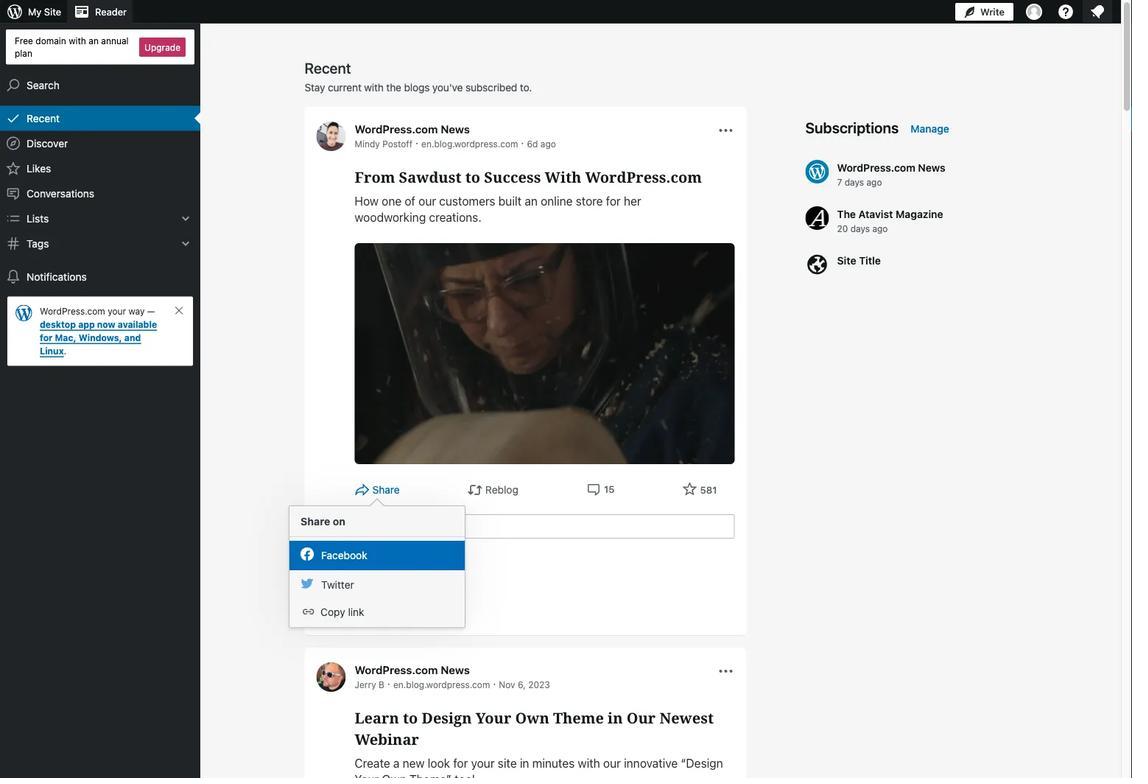 Task type: vqa. For each thing, say whether or not it's contained in the screenshot.
Free
yes



Task type: describe. For each thing, give the bounding box(es) containing it.
her
[[624, 194, 642, 208]]

nov 6, 2023 link
[[499, 680, 550, 690]]

2023
[[529, 680, 550, 690]]

mac,
[[55, 333, 76, 343]]

the atavist magazine 20 days ago
[[838, 208, 944, 234]]

magazine
[[896, 208, 944, 220]]

show
[[355, 614, 378, 624]]

blogs
[[404, 81, 430, 94]]

new
[[403, 757, 425, 771]]

—
[[147, 306, 155, 317]]

manage
[[911, 123, 950, 135]]

site inside main content
[[838, 254, 857, 266]]

site title
[[838, 254, 882, 266]]

manage your notifications image
[[1089, 3, 1107, 21]]

ago inside the atavist magazine 20 days ago
[[873, 223, 889, 234]]

discover link
[[0, 131, 200, 156]]

mindy postoff image
[[317, 122, 346, 151]]

news for wordpress.com news mindy postoff · en.blog.wordpress.com · 6d ago
[[441, 123, 470, 136]]

free domain with an annual plan
[[15, 35, 129, 58]]

likes
[[27, 162, 51, 174]]

6d ago link
[[527, 139, 556, 149]]

search
[[27, 79, 60, 91]]

recent stay current with the blogs you've subscribed to.
[[305, 59, 532, 94]]

how
[[355, 194, 379, 208]]

site title link
[[806, 253, 1005, 278]]

15 button
[[587, 482, 615, 497]]

dismiss image
[[173, 305, 185, 317]]

write link
[[956, 0, 1014, 24]]

stay
[[305, 81, 325, 94]]

2
[[459, 591, 465, 602]]

domain
[[36, 35, 66, 46]]

20
[[838, 223, 849, 234]]

1d
[[418, 555, 429, 567]]

jerry b image
[[317, 663, 346, 692]]

bryantcg80 image
[[324, 559, 348, 583]]

keyboard_arrow_down image for tags
[[178, 236, 193, 251]]

en.blog.wordpress.com for wordpress.com news jerry b · en.blog.wordpress.com · nov 6, 2023
[[394, 680, 490, 690]]

subscriptions
[[806, 119, 900, 136]]

tags
[[27, 237, 49, 250]]

with
[[545, 167, 582, 187]]

7
[[838, 177, 843, 187]]

tags link
[[0, 231, 200, 256]]

minutes
[[533, 757, 575, 771]]

0 vertical spatial site
[[44, 6, 61, 17]]

1 horizontal spatial own
[[516, 708, 550, 728]]

recent for recent stay current with the blogs you've subscribed to.
[[305, 59, 351, 76]]

facebook
[[321, 550, 368, 562]]

awesome job!
[[355, 570, 434, 586]]

copy link
[[321, 606, 365, 618]]

site
[[498, 757, 517, 771]]

with inside learn to design your own theme in our newest webinar create a new look for your site in minutes with our innovative "design your own theme" tool.
[[578, 757, 601, 771]]

learn
[[355, 708, 399, 728]]

time image
[[1126, 57, 1133, 70]]

from
[[355, 167, 395, 187]]

help image
[[1058, 3, 1075, 21]]

"design
[[681, 757, 724, 771]]

postoff
[[383, 139, 413, 149]]

my
[[28, 6, 41, 17]]

b
[[379, 680, 385, 690]]

share button
[[355, 482, 400, 498]]

wordpress.com news link for wordpress.com news mindy postoff · en.blog.wordpress.com · 6d ago
[[355, 123, 470, 136]]

share for share
[[373, 484, 400, 496]]

newest
[[660, 708, 714, 728]]

look
[[428, 757, 450, 771]]

of
[[405, 194, 416, 208]]

reblog
[[486, 484, 519, 496]]

the
[[387, 81, 402, 94]]

reader
[[95, 6, 127, 17]]

ago inside wordpress.com news mindy postoff · en.blog.wordpress.com · 6d ago
[[541, 139, 556, 149]]

your inside learn to design your own theme in our newest webinar create a new look for your site in minutes with our innovative "design your own theme" tool.
[[471, 757, 495, 771]]

0 horizontal spatial own
[[382, 773, 407, 778]]

our
[[627, 708, 656, 728]]

terry turtle image
[[324, 515, 348, 538]]

· left nov
[[493, 678, 496, 690]]

job!
[[412, 570, 434, 586]]

an inside free domain with an annual plan
[[89, 35, 99, 46]]

theme
[[554, 708, 604, 728]]

recent link
[[0, 106, 200, 131]]

twitter
[[321, 579, 354, 591]]

Add a comment… text field
[[355, 515, 735, 539]]

upgrade
[[145, 42, 181, 52]]

our inside from sawdust to success with wordpress.com how one of our customers built an online store for her woodworking creations.
[[419, 194, 436, 208]]

show more comments button
[[355, 610, 447, 629]]

copy
[[321, 606, 345, 618]]

· right b
[[388, 678, 391, 690]]

6,
[[518, 680, 526, 690]]

customers
[[440, 194, 496, 208]]

wordpress.com for wordpress.com news mindy postoff · en.blog.wordpress.com · 6d ago
[[355, 123, 438, 136]]

ago inside wordpress.com news 7 days ago
[[867, 177, 883, 187]]

link
[[348, 606, 365, 618]]

create
[[355, 757, 390, 771]]



Task type: locate. For each thing, give the bounding box(es) containing it.
0 horizontal spatial in
[[520, 757, 530, 771]]

toggle menu image
[[718, 663, 735, 680]]

my site
[[28, 6, 61, 17]]

news down manage link
[[919, 161, 946, 174]]

learn to design your own theme in our newest webinar link
[[355, 708, 735, 750]]

en.blog.wordpress.com up sawdust
[[422, 139, 519, 149]]

own
[[516, 708, 550, 728], [382, 773, 407, 778]]

1 vertical spatial news
[[919, 161, 946, 174]]

ago right 1d
[[432, 555, 450, 567]]

1 vertical spatial wordpress.com news link
[[355, 664, 470, 677]]

1 vertical spatial an
[[525, 194, 538, 208]]

available
[[118, 320, 157, 330]]

your inside wordpress.com your way — desktop app now available for mac, windows, and linux
[[108, 306, 126, 317]]

likes link
[[0, 156, 200, 181]]

main content
[[305, 58, 1018, 778]]

ago right 6d
[[541, 139, 556, 149]]

with left the
[[364, 81, 384, 94]]

en.blog.wordpress.com for wordpress.com news mindy postoff · en.blog.wordpress.com · 6d ago
[[422, 139, 519, 149]]

jerry
[[355, 680, 376, 690]]

wordpress.com up 7
[[838, 161, 916, 174]]

notifications
[[27, 271, 87, 283]]

0 horizontal spatial your
[[108, 306, 126, 317]]

with right the "minutes"
[[578, 757, 601, 771]]

6d
[[527, 139, 538, 149]]

share for share on
[[301, 515, 330, 527]]

in
[[608, 708, 623, 728], [520, 757, 530, 771]]

news for wordpress.com news jerry b · en.blog.wordpress.com · nov 6, 2023
[[441, 664, 470, 677]]

0 vertical spatial en.blog.wordpress.com link
[[422, 139, 519, 149]]

2 keyboard_arrow_down image from the top
[[178, 236, 193, 251]]

ago
[[541, 139, 556, 149], [867, 177, 883, 187], [873, 223, 889, 234], [432, 555, 450, 567]]

0 vertical spatial with
[[69, 35, 86, 46]]

to up the customers
[[466, 167, 481, 187]]

2 vertical spatial news
[[441, 664, 470, 677]]

0 vertical spatial your
[[476, 708, 512, 728]]

news inside wordpress.com news 7 days ago
[[919, 161, 946, 174]]

our right of
[[419, 194, 436, 208]]

1 vertical spatial days
[[851, 223, 871, 234]]

title
[[860, 254, 882, 266]]

1 vertical spatial to
[[403, 708, 418, 728]]

news up design
[[441, 664, 470, 677]]

1 vertical spatial in
[[520, 757, 530, 771]]

· left 6d
[[521, 137, 524, 149]]

more
[[380, 614, 401, 624]]

jerry b link
[[355, 680, 385, 690]]

recent up discover at the left of the page
[[27, 112, 60, 124]]

news inside wordpress.com news mindy postoff · en.blog.wordpress.com · 6d ago
[[441, 123, 470, 136]]

keyboard_arrow_down image inside tags link
[[178, 236, 193, 251]]

wordpress.com news link for wordpress.com news jerry b · en.blog.wordpress.com · nov 6, 2023
[[355, 664, 470, 677]]

with
[[69, 35, 86, 46], [364, 81, 384, 94], [578, 757, 601, 771]]

menu
[[290, 537, 465, 628]]

days right 20
[[851, 223, 871, 234]]

app
[[78, 320, 95, 330]]

en.blog.wordpress.com link up design
[[394, 680, 490, 690]]

wordpress.com news link up b
[[355, 664, 470, 677]]

share on
[[301, 515, 346, 527]]

1 vertical spatial keyboard_arrow_down image
[[178, 236, 193, 251]]

copy link button
[[290, 600, 465, 624]]

wordpress.com up app
[[40, 306, 105, 317]]

now
[[97, 320, 116, 330]]

1 horizontal spatial our
[[604, 757, 621, 771]]

one
[[382, 194, 402, 208]]

en.blog.wordpress.com link for wordpress.com news mindy postoff · en.blog.wordpress.com · 6d ago
[[422, 139, 519, 149]]

en.blog.wordpress.com up design
[[394, 680, 490, 690]]

write
[[981, 6, 1005, 17]]

my site link
[[0, 0, 67, 24]]

· right postoff
[[416, 137, 419, 149]]

581
[[701, 484, 718, 495]]

0 horizontal spatial recent
[[27, 112, 60, 124]]

1 horizontal spatial an
[[525, 194, 538, 208]]

recent for recent
[[27, 112, 60, 124]]

plan
[[15, 48, 32, 58]]

upgrade button
[[139, 37, 186, 57]]

1 vertical spatial share
[[301, 515, 330, 527]]

learn to design your own theme in our newest webinar create a new look for your site in minutes with our innovative "design your own theme" tool.
[[355, 708, 724, 778]]

2 horizontal spatial with
[[578, 757, 601, 771]]

0 vertical spatial your
[[108, 306, 126, 317]]

your down create
[[355, 773, 379, 778]]

way
[[129, 306, 145, 317]]

wordpress.com up b
[[355, 664, 438, 677]]

wordpress.com
[[355, 123, 438, 136], [838, 161, 916, 174], [586, 167, 702, 187], [40, 306, 105, 317], [355, 664, 438, 677]]

in left our
[[608, 708, 623, 728]]

0 vertical spatial our
[[419, 194, 436, 208]]

wordpress.com inside wordpress.com news mindy postoff · en.blog.wordpress.com · 6d ago
[[355, 123, 438, 136]]

own down a
[[382, 773, 407, 778]]

own down 2023
[[516, 708, 550, 728]]

for inside from sawdust to success with wordpress.com how one of our customers built an online store for her woodworking creations.
[[606, 194, 621, 208]]

keyboard_arrow_down image for lists
[[178, 211, 193, 226]]

an right built
[[525, 194, 538, 208]]

your
[[476, 708, 512, 728], [355, 773, 379, 778]]

0 horizontal spatial site
[[44, 6, 61, 17]]

keyboard_arrow_down image inside lists link
[[178, 211, 193, 226]]

0 vertical spatial share
[[373, 484, 400, 496]]

tooltip containing share on
[[289, 498, 466, 628]]

wordpress.com up her
[[586, 167, 702, 187]]

you've
[[433, 81, 463, 94]]

days right 7
[[845, 177, 865, 187]]

0 vertical spatial recent
[[305, 59, 351, 76]]

2 vertical spatial with
[[578, 757, 601, 771]]

linux
[[40, 346, 64, 356]]

share inside tooltip
[[301, 515, 330, 527]]

share left on
[[301, 515, 330, 527]]

wordpress.com inside wordpress.com your way — desktop app now available for mac, windows, and linux
[[40, 306, 105, 317]]

15
[[605, 484, 615, 495]]

from sawdust to success with wordpress.com how one of our customers built an online store for her woodworking creations.
[[355, 167, 702, 224]]

581 button
[[683, 482, 718, 499]]

current
[[328, 81, 362, 94]]

1 horizontal spatial in
[[608, 708, 623, 728]]

lists
[[27, 212, 49, 225]]

1 vertical spatial site
[[838, 254, 857, 266]]

to inside from sawdust to success with wordpress.com how one of our customers built an online store for her woodworking creations.
[[466, 167, 481, 187]]

0 vertical spatial own
[[516, 708, 550, 728]]

toggle menu image
[[718, 122, 735, 139]]

with inside "recent stay current with the blogs you've subscribed to."
[[364, 81, 384, 94]]

wordpress.com for wordpress.com news 7 days ago
[[838, 161, 916, 174]]

search link
[[0, 73, 200, 98]]

our inside learn to design your own theme in our newest webinar create a new look for your site in minutes with our innovative "design your own theme" tool.
[[604, 757, 621, 771]]

0 vertical spatial en.blog.wordpress.com
[[422, 139, 519, 149]]

2 wordpress.com news link from the top
[[355, 664, 470, 677]]

a
[[394, 757, 400, 771]]

our left innovative
[[604, 757, 621, 771]]

recent inside "recent stay current with the blogs you've subscribed to."
[[305, 59, 351, 76]]

share inside button
[[373, 484, 400, 496]]

0 vertical spatial wordpress.com news link
[[355, 123, 470, 136]]

1 vertical spatial for
[[40, 333, 53, 343]]

1 vertical spatial our
[[604, 757, 621, 771]]

ago up atavist
[[867, 177, 883, 187]]

annual
[[101, 35, 129, 46]]

1 horizontal spatial your
[[471, 757, 495, 771]]

recent up the stay
[[305, 59, 351, 76]]

and
[[124, 333, 141, 343]]

.
[[64, 346, 66, 356]]

innovative
[[624, 757, 678, 771]]

wordpress.com news 7 days ago
[[838, 161, 946, 187]]

reblog button
[[468, 482, 519, 498]]

0 vertical spatial to
[[466, 167, 481, 187]]

for up theme" tool.
[[454, 757, 468, 771]]

en.blog.wordpress.com inside wordpress.com news mindy postoff · en.blog.wordpress.com · 6d ago
[[422, 139, 519, 149]]

your up now
[[108, 306, 126, 317]]

0 vertical spatial news
[[441, 123, 470, 136]]

0 horizontal spatial an
[[89, 35, 99, 46]]

awesome
[[355, 570, 409, 586]]

0 vertical spatial in
[[608, 708, 623, 728]]

news
[[441, 123, 470, 136], [919, 161, 946, 174], [441, 664, 470, 677]]

1 horizontal spatial with
[[364, 81, 384, 94]]

news inside wordpress.com news jerry b · en.blog.wordpress.com · nov 6, 2023
[[441, 664, 470, 677]]

0 vertical spatial days
[[845, 177, 865, 187]]

your left site
[[471, 757, 495, 771]]

manage link
[[911, 122, 950, 136]]

woodworking creations.
[[355, 210, 482, 224]]

your down nov
[[476, 708, 512, 728]]

in right site
[[520, 757, 530, 771]]

1 vertical spatial recent
[[27, 112, 60, 124]]

conversations link
[[0, 181, 200, 206]]

show more comments
[[355, 614, 447, 624]]

en.blog.wordpress.com link for wordpress.com news jerry b · en.blog.wordpress.com · nov 6, 2023
[[394, 680, 490, 690]]

1 horizontal spatial share
[[373, 484, 400, 496]]

share up facebook button
[[373, 484, 400, 496]]

to up webinar
[[403, 708, 418, 728]]

menu containing facebook
[[290, 537, 465, 628]]

built
[[499, 194, 522, 208]]

to inside learn to design your own theme in our newest webinar create a new look for your site in minutes with our innovative "design your own theme" tool.
[[403, 708, 418, 728]]

1 wordpress.com news link from the top
[[355, 123, 470, 136]]

on
[[333, 515, 346, 527]]

bryantcg80 1d ago
[[355, 555, 450, 567]]

2 horizontal spatial for
[[606, 194, 621, 208]]

0 vertical spatial for
[[606, 194, 621, 208]]

0 horizontal spatial for
[[40, 333, 53, 343]]

store
[[576, 194, 603, 208]]

news down "you've"
[[441, 123, 470, 136]]

windows,
[[79, 333, 122, 343]]

for inside learn to design your own theme in our newest webinar create a new look for your site in minutes with our innovative "design your own theme" tool.
[[454, 757, 468, 771]]

1 horizontal spatial for
[[454, 757, 468, 771]]

bryantcg80
[[355, 555, 413, 567]]

0 vertical spatial keyboard_arrow_down image
[[178, 211, 193, 226]]

mindy postoff link
[[355, 139, 413, 149]]

wordpress.com inside from sawdust to success with wordpress.com how one of our customers built an online store for her woodworking creations.
[[586, 167, 702, 187]]

wordpress.com for wordpress.com news jerry b · en.blog.wordpress.com · nov 6, 2023
[[355, 664, 438, 677]]

group
[[324, 515, 735, 539]]

1 vertical spatial your
[[471, 757, 495, 771]]

the
[[838, 208, 857, 220]]

recent
[[305, 59, 351, 76], [27, 112, 60, 124]]

wordpress.com news jerry b · en.blog.wordpress.com · nov 6, 2023
[[355, 664, 550, 690]]

an inside from sawdust to success with wordpress.com how one of our customers built an online store for her woodworking creations.
[[525, 194, 538, 208]]

0 vertical spatial an
[[89, 35, 99, 46]]

site left title
[[838, 254, 857, 266]]

1 vertical spatial own
[[382, 773, 407, 778]]

conversations
[[27, 187, 94, 199]]

keyboard_arrow_down image
[[178, 211, 193, 226], [178, 236, 193, 251]]

my profile image
[[1027, 4, 1043, 20]]

wordpress.com inside wordpress.com news jerry b · en.blog.wordpress.com · nov 6, 2023
[[355, 664, 438, 677]]

nov
[[499, 680, 516, 690]]

tooltip
[[289, 498, 466, 628]]

wordpress.com up postoff
[[355, 123, 438, 136]]

days inside the atavist magazine 20 days ago
[[851, 223, 871, 234]]

reader link
[[67, 0, 133, 24]]

ago down atavist
[[873, 223, 889, 234]]

1 horizontal spatial your
[[476, 708, 512, 728]]

notifications link
[[0, 264, 200, 289]]

1 vertical spatial your
[[355, 773, 379, 778]]

subscribed to.
[[466, 81, 532, 94]]

en.blog.wordpress.com link up sawdust
[[422, 139, 519, 149]]

0 horizontal spatial to
[[403, 708, 418, 728]]

2 vertical spatial for
[[454, 757, 468, 771]]

2 button
[[443, 588, 465, 604]]

wordpress.com your way — desktop app now available for mac, windows, and linux
[[40, 306, 157, 356]]

days inside wordpress.com news 7 days ago
[[845, 177, 865, 187]]

site
[[44, 6, 61, 17], [838, 254, 857, 266]]

wordpress.com inside wordpress.com news 7 days ago
[[838, 161, 916, 174]]

site right the my in the left of the page
[[44, 6, 61, 17]]

for up linux
[[40, 333, 53, 343]]

1 keyboard_arrow_down image from the top
[[178, 211, 193, 226]]

1 horizontal spatial site
[[838, 254, 857, 266]]

wordpress.com for wordpress.com your way — desktop app now available for mac, windows, and linux
[[40, 306, 105, 317]]

for inside wordpress.com your way — desktop app now available for mac, windows, and linux
[[40, 333, 53, 343]]

main content containing from sawdust to success with wordpress.com
[[305, 58, 1018, 778]]

en.blog.wordpress.com link
[[422, 139, 519, 149], [394, 680, 490, 690]]

0 horizontal spatial share
[[301, 515, 330, 527]]

from sawdust to success with wordpress.com link
[[355, 167, 735, 188]]

1 horizontal spatial to
[[466, 167, 481, 187]]

free
[[15, 35, 33, 46]]

en.blog.wordpress.com inside wordpress.com news jerry b · en.blog.wordpress.com · nov 6, 2023
[[394, 680, 490, 690]]

1 vertical spatial en.blog.wordpress.com
[[394, 680, 490, 690]]

1 horizontal spatial recent
[[305, 59, 351, 76]]

1 vertical spatial en.blog.wordpress.com link
[[394, 680, 490, 690]]

theme" tool.
[[410, 773, 478, 778]]

for left her
[[606, 194, 621, 208]]

0 horizontal spatial our
[[419, 194, 436, 208]]

our
[[419, 194, 436, 208], [604, 757, 621, 771]]

design
[[422, 708, 472, 728]]

sawdust
[[399, 167, 462, 187]]

1 vertical spatial with
[[364, 81, 384, 94]]

an left annual
[[89, 35, 99, 46]]

with inside free domain with an annual plan
[[69, 35, 86, 46]]

0 horizontal spatial with
[[69, 35, 86, 46]]

menu inside tooltip
[[290, 537, 465, 628]]

lists link
[[0, 206, 200, 231]]

webinar
[[355, 729, 419, 750]]

news for wordpress.com news 7 days ago
[[919, 161, 946, 174]]

your
[[108, 306, 126, 317], [471, 757, 495, 771]]

with right domain
[[69, 35, 86, 46]]

comments
[[404, 614, 447, 624]]

0 horizontal spatial your
[[355, 773, 379, 778]]

wordpress.com news link up postoff
[[355, 123, 470, 136]]



